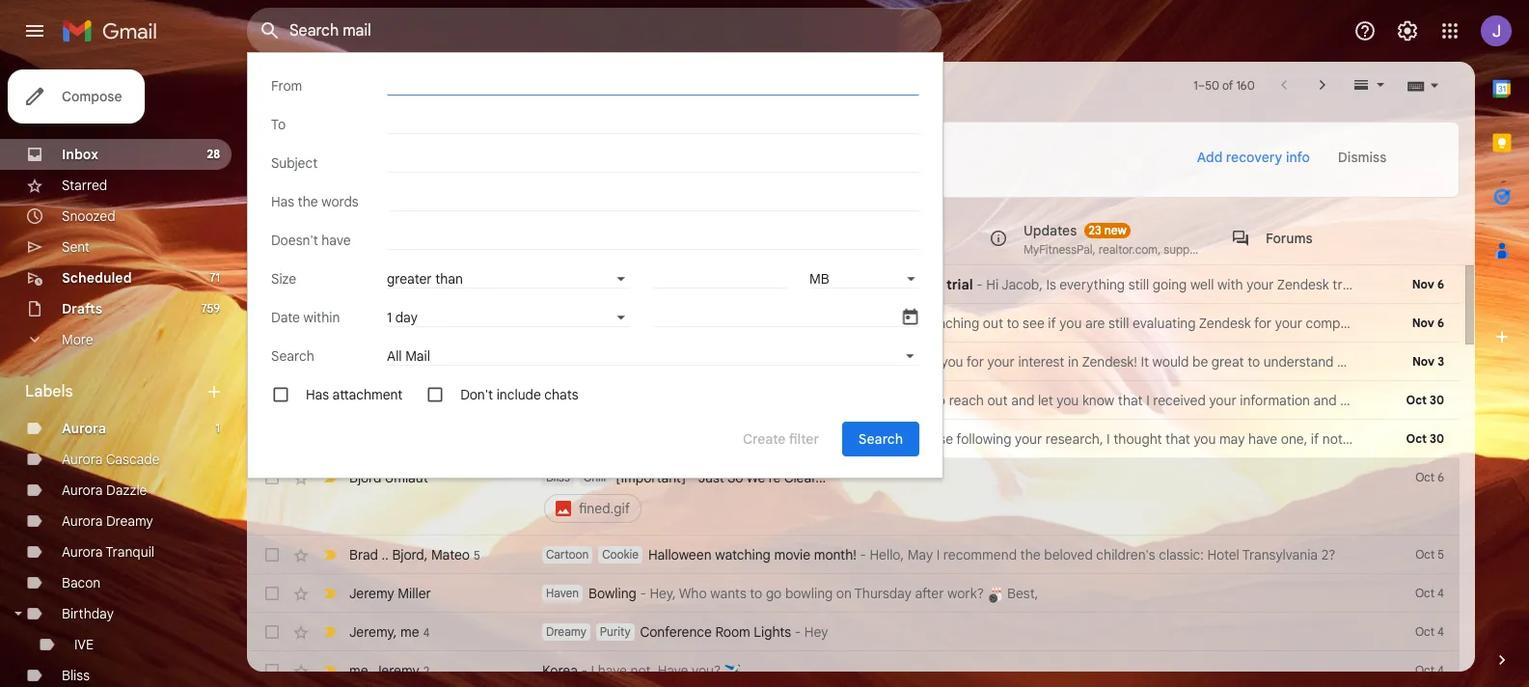 Task type: locate. For each thing, give the bounding box(es) containing it.
oct 4
[[1416, 586, 1444, 600], [1416, 624, 1444, 639], [1416, 663, 1444, 677]]

0 vertical spatial of
[[1223, 78, 1234, 92]]

1 vertical spatial of
[[837, 276, 850, 293]]

0 vertical spatial 30
[[1430, 393, 1444, 407]]

you left the may
[[1194, 430, 1216, 448]]

1 vertical spatial me
[[349, 661, 368, 679]]

cabrera up day
[[381, 276, 434, 293]]

greater than
[[387, 270, 463, 288]]

nov 6 up nov 3
[[1412, 316, 1444, 330]]

your down social tab
[[854, 276, 884, 293]]

1 aurora from the top
[[62, 420, 106, 437]]

all mail option
[[387, 347, 901, 365]]

1 for 1 day
[[387, 309, 392, 326]]

secure
[[823, 162, 865, 179]]

, down jeremy , me 4
[[368, 661, 372, 679]]

has
[[271, 193, 294, 210], [306, 386, 329, 403]]

i left am
[[791, 430, 794, 448]]

reaching
[[926, 315, 980, 332], [820, 430, 874, 448]]

3 nov from the top
[[1413, 354, 1435, 369]]

4 row from the top
[[247, 381, 1529, 420]]

still
[[542, 315, 567, 332], [730, 315, 752, 332]]

0 horizontal spatial still
[[542, 315, 567, 332]]

6 down following:
[[1438, 470, 1444, 484]]

0 vertical spatial ,
[[424, 546, 428, 563]]

0 vertical spatial 2
[[438, 355, 444, 369]]

dreamy down haven
[[546, 624, 587, 639]]

0 vertical spatial just
[[896, 315, 923, 332]]

1 horizontal spatial a
[[590, 392, 598, 409]]

paul left 1 day
[[349, 315, 378, 332]]

all mail
[[387, 347, 430, 365]]

toggle split pane mode image
[[1352, 75, 1371, 95]]

2 aurora from the top
[[62, 451, 103, 468]]

jacob, a quick chat regarding zendesk?
[[542, 392, 805, 409]]

jeremy down 'jeremy miller' at the bottom
[[349, 623, 393, 640]]

none checkbox inside row
[[262, 584, 282, 603]]

0 horizontal spatial has
[[271, 193, 294, 210]]

ive link
[[74, 636, 94, 653]]

✈ image
[[725, 664, 741, 680]]

account
[[770, 162, 820, 179]]

1 vertical spatial hey
[[805, 623, 828, 641]]

<>
[[754, 353, 769, 371]]

you left sign
[[611, 162, 633, 179]]

0 horizontal spatial that
[[1118, 392, 1143, 409]]

paul left greater
[[349, 276, 378, 293]]

classic:
[[1159, 546, 1204, 564]]

0 horizontal spatial help
[[581, 162, 607, 179]]

main content containing add recovery info
[[247, 62, 1529, 687]]

me , jeremy 2
[[349, 661, 429, 679]]

following
[[957, 430, 1012, 448]]

haven bowling
[[546, 585, 637, 602]]

1 horizontal spatial still
[[730, 315, 752, 332]]

None checkbox
[[262, 468, 282, 487], [262, 545, 282, 564], [262, 622, 282, 642], [262, 661, 282, 680], [262, 468, 282, 487], [262, 545, 282, 564], [262, 622, 282, 642], [262, 661, 282, 680]]

hi up filter
[[818, 392, 830, 409]]

a left 'quick'
[[590, 392, 598, 409]]

cabrera
[[381, 276, 434, 293], [381, 315, 434, 332], [381, 353, 434, 370], [381, 392, 434, 409]]

- left the business
[[1465, 430, 1472, 448]]

reach
[[949, 392, 984, 409]]

5
[[1438, 547, 1444, 562], [474, 548, 480, 562]]

5 aurora from the top
[[62, 543, 103, 561]]

0 vertical spatial if
[[1048, 315, 1056, 332]]

snoozed link
[[62, 207, 115, 225]]

not important switch down within
[[320, 391, 340, 410]]

cell
[[542, 468, 1363, 526]]

search inside search button
[[859, 430, 903, 448]]

paul cabrera up 1 day
[[349, 276, 434, 293]]

0 vertical spatial bjord
[[349, 469, 382, 486]]

1 horizontal spatial help
[[664, 276, 693, 293]]

you inside row
[[1194, 430, 1216, 448]]

row containing brad
[[247, 536, 1460, 574]]

following:
[[1403, 430, 1462, 448]]

compose
[[62, 88, 122, 105]]

0 horizontal spatial bliss
[[62, 667, 90, 684]]

1 oct 4 from the top
[[1416, 586, 1444, 600]]

that right know
[[1118, 392, 1143, 409]]

1 30 from the top
[[1430, 393, 1444, 407]]

cell containing [important] - just so we're clear...
[[542, 468, 1363, 526]]

3 oct 4 from the top
[[1416, 663, 1444, 677]]

2 inside me , jeremy 2
[[423, 663, 429, 678]]

1 not important switch from the top
[[320, 314, 340, 333]]

oct 30 inside row
[[1406, 393, 1444, 407]]

words
[[322, 193, 359, 210]]

6 row from the top
[[247, 536, 1460, 574]]

3 paul from the top
[[349, 353, 378, 370]]

1 vertical spatial has
[[306, 386, 329, 403]]

help right 'here'
[[664, 276, 693, 293]]

3 row from the top
[[247, 343, 1460, 381]]

9 row from the top
[[247, 651, 1460, 687]]

select input tool image
[[1429, 78, 1441, 92]]

aurora down aurora link
[[62, 451, 103, 468]]

2 vertical spatial 1
[[216, 421, 220, 435]]

1 vertical spatial nov 6
[[1412, 316, 1444, 330]]

social tab
[[731, 211, 973, 265]]

not important switch right the date
[[320, 314, 340, 333]]

dismiss
[[1338, 149, 1387, 166]]

hey down - hey, who wants to go bowling on thursday after work?
[[805, 623, 828, 641]]

oct 30
[[1406, 393, 1444, 407], [1406, 431, 1444, 446]]

in right interested
[[821, 315, 832, 332]]

0 horizontal spatial search
[[271, 347, 314, 365]]

thursday
[[855, 585, 912, 602]]

your
[[739, 162, 767, 179], [854, 276, 884, 293], [1275, 315, 1303, 332], [1209, 392, 1237, 409], [1015, 430, 1042, 448]]

search down the date
[[271, 347, 314, 365]]

0 vertical spatial hi
[[818, 392, 830, 409]]

recovery left info
[[1226, 149, 1283, 166]]

1 vertical spatial search
[[859, 430, 903, 448]]

71
[[210, 270, 220, 285]]

am
[[798, 430, 817, 448]]

oct 30 down nov 3
[[1406, 393, 1444, 407]]

mail
[[405, 347, 430, 365]]

1 horizontal spatial search
[[859, 430, 903, 448]]

all mail list box
[[387, 346, 920, 366]]

0 horizontal spatial have
[[322, 232, 351, 249]]

nov for engineering investing research <> zendesk -
[[1413, 354, 1435, 369]]

mb option
[[810, 270, 903, 288]]

1 horizontal spatial ,
[[393, 623, 397, 640]]

filter
[[789, 430, 819, 448]]

1 vertical spatial oct 30
[[1406, 431, 1444, 446]]

2 nov 6 from the top
[[1412, 316, 1444, 330]]

2 horizontal spatial have
[[1249, 430, 1278, 448]]

oct for row containing me
[[1416, 663, 1435, 677]]

0 horizontal spatial hey
[[659, 315, 683, 332]]

- right lights
[[795, 623, 801, 641]]

me down 'miller'
[[400, 623, 419, 640]]

0 vertical spatial help
[[581, 162, 607, 179]]

1 vertical spatial oct 4
[[1416, 624, 1444, 639]]

sent link
[[62, 238, 90, 256]]

jeremy , me 4
[[349, 623, 430, 640]]

jacob, up search button
[[833, 392, 874, 409]]

brad .. bjord , mateo 5
[[349, 546, 480, 563]]

nov 3
[[1413, 354, 1444, 369]]

still interested? - hey jacob, still interested in zendesk? just reaching out to see if you are still evaluating zendesk for your company. these questions in the form
[[542, 315, 1529, 332]]

jeremy down brad
[[349, 585, 394, 602]]

a inside inbox tip region
[[382, 162, 389, 179]]

has down the subject
[[271, 193, 294, 210]]

0 vertical spatial nov
[[1412, 277, 1435, 291]]

1 horizontal spatial recovery
[[1226, 149, 1283, 166]]

- right [important]
[[690, 469, 696, 486]]

0 vertical spatial a
[[382, 162, 389, 179]]

a for quick
[[590, 392, 598, 409]]

row
[[247, 265, 1460, 304], [247, 304, 1529, 343], [247, 343, 1460, 381], [247, 381, 1529, 420], [247, 458, 1460, 536], [247, 536, 1460, 574], [247, 574, 1460, 613], [247, 613, 1460, 651], [247, 651, 1460, 687]]

2 vertical spatial 6
[[1438, 470, 1444, 484]]

updates
[[1024, 221, 1077, 239]]

all
[[387, 347, 402, 365]]

zendesk left the for
[[1199, 315, 1251, 332]]

4 paul from the top
[[349, 392, 378, 409]]

1 vertical spatial bliss
[[62, 667, 90, 684]]

1 horizontal spatial 2
[[438, 355, 444, 369]]

6 up questions
[[1438, 277, 1444, 291]]

if right the see
[[1048, 315, 1056, 332]]

your right keep
[[739, 162, 767, 179]]

1 vertical spatial paul cabrera
[[349, 315, 434, 332]]

1 vertical spatial bjord
[[392, 546, 424, 563]]

1 paul cabrera from the top
[[349, 276, 434, 293]]

6 up the 3
[[1438, 316, 1444, 330]]

None checkbox
[[262, 584, 282, 603]]

3 paul cabrera from the top
[[349, 392, 434, 409]]

halloween
[[648, 546, 712, 564]]

2 down jeremy , me 4
[[423, 663, 429, 678]]

oct 5
[[1416, 547, 1444, 562]]

1 vertical spatial 6
[[1438, 316, 1444, 330]]

0 vertical spatial zendesk
[[887, 276, 943, 293]]

1 vertical spatial that
[[1166, 430, 1191, 448]]

1 for 1 50 of 160
[[1194, 78, 1198, 92]]

size unit list box
[[810, 269, 920, 289]]

2 vertical spatial paul cabrera
[[349, 392, 434, 409]]

birthday
[[62, 605, 114, 622]]

of right 50
[[1223, 78, 1234, 92]]

5 row from the top
[[247, 458, 1460, 536]]

the up following:
[[1417, 392, 1437, 409]]

Search mail text field
[[289, 21, 849, 41]]

have left 'not.'
[[598, 662, 627, 679]]

dreamy inside labels navigation
[[106, 512, 153, 530]]

2 oct 30 from the top
[[1406, 431, 1444, 446]]

2 paul cabrera from the top
[[349, 315, 434, 332]]

zendesk right <>
[[772, 353, 828, 371]]

in right sign
[[665, 162, 676, 179]]

date within list box
[[387, 308, 630, 327]]

to left reach
[[933, 392, 946, 409]]

nov
[[1412, 277, 1435, 291], [1412, 316, 1435, 330], [1413, 354, 1435, 369]]

umlaut
[[385, 469, 428, 486]]

oct for row containing jeremy miller
[[1416, 586, 1435, 600]]

1 horizontal spatial has
[[306, 386, 329, 403]]

, down 'jeremy miller' at the bottom
[[393, 623, 397, 640]]

8 row from the top
[[247, 613, 1460, 651]]

1 vertical spatial 1
[[387, 309, 392, 326]]

0 horizontal spatial bjord
[[349, 469, 382, 486]]

1 vertical spatial 30
[[1430, 431, 1444, 446]]

out right reach
[[988, 392, 1008, 409]]

1 vertical spatial not important switch
[[320, 391, 340, 410]]

cookie
[[602, 547, 639, 562]]

help right can
[[581, 162, 607, 179]]

aurora
[[62, 420, 106, 437], [62, 451, 103, 468], [62, 481, 103, 499], [62, 512, 103, 530], [62, 543, 103, 561]]

nov 6 up questions
[[1412, 277, 1444, 291]]

that down the received at the bottom of the page
[[1166, 430, 1191, 448]]

None search field
[[247, 8, 942, 54]]

don't include chats
[[460, 386, 579, 403]]

- down date text field
[[831, 353, 838, 371]]

recovery
[[1226, 149, 1283, 166], [393, 162, 447, 179]]

, for me
[[393, 623, 397, 640]]

jeremy for jeremy miller
[[349, 585, 394, 602]]

i right korea
[[591, 662, 595, 679]]

1 50 of 160
[[1194, 78, 1255, 92]]

forums tab
[[1216, 211, 1458, 265]]

hi for hi jacob, i am reaching out because following your research, i thought that you may have one, if not all of the following: - business 
[[731, 430, 743, 448]]

still down get
[[730, 315, 752, 332]]

jeremy down jeremy , me 4
[[374, 661, 419, 679]]

older image
[[1313, 75, 1333, 95]]

2 cabrera from the top
[[381, 315, 434, 332]]

1 horizontal spatial zendesk?
[[835, 315, 894, 332]]

you
[[611, 162, 633, 179], [696, 276, 721, 293], [1060, 315, 1082, 332], [1057, 392, 1079, 409], [1194, 430, 1216, 448]]

2 5 from the left
[[474, 548, 480, 562]]

oct for row containing jeremy
[[1416, 624, 1435, 639]]

paul cabrera down paul cabrera 2
[[349, 392, 434, 409]]

0 vertical spatial zendesk?
[[835, 315, 894, 332]]

1 horizontal spatial bjord
[[392, 546, 424, 563]]

5 down oct 6
[[1438, 547, 1444, 562]]

help inside row
[[664, 276, 693, 293]]

, left mateo
[[424, 546, 428, 563]]

hey up all mail list box
[[659, 315, 683, 332]]

tab list up size unit list box
[[247, 211, 1475, 265]]

0 vertical spatial hey
[[659, 315, 683, 332]]

may
[[1220, 430, 1245, 448]]

jeremy miller
[[349, 585, 431, 602]]

1 horizontal spatial hey
[[805, 623, 828, 641]]

chats
[[545, 386, 579, 403]]

a right adding
[[382, 162, 389, 179]]

3 cabrera from the top
[[381, 353, 434, 370]]

oct 4 for hey, who wants to go bowling on thursday after work?
[[1416, 586, 1444, 600]]

aurora tranquil link
[[62, 543, 154, 561]]

1 vertical spatial if
[[1311, 430, 1319, 448]]

0 vertical spatial oct 4
[[1416, 586, 1444, 600]]

1 vertical spatial a
[[590, 392, 598, 409]]

1 horizontal spatial of
[[1223, 78, 1234, 92]]

0 vertical spatial not important switch
[[320, 314, 340, 333]]

jacob, left filter
[[746, 430, 787, 448]]

0 horizontal spatial reaching
[[820, 430, 874, 448]]

0 vertical spatial jeremy
[[349, 585, 394, 602]]

30 down the 3
[[1430, 393, 1444, 407]]

oct 30 inside hi jacob, i am reaching out because following your research, i thought that you may have one, if not all of the following: - business row
[[1406, 431, 1444, 446]]

to
[[647, 276, 661, 293], [1007, 315, 1019, 332], [933, 392, 946, 409], [1516, 392, 1528, 409], [750, 585, 763, 602]]

main content
[[247, 62, 1529, 687]]

jeremy for jeremy , me 4
[[349, 623, 393, 640]]

have right the may
[[1249, 430, 1278, 448]]

1 vertical spatial dreamy
[[546, 624, 587, 639]]

gmail image
[[62, 12, 167, 50]]

has for has the words
[[271, 193, 294, 210]]

cell inside row
[[542, 468, 1363, 526]]

tab list
[[1475, 62, 1529, 618], [247, 211, 1475, 265]]

2 vertical spatial nov
[[1413, 354, 1435, 369]]

0 horizontal spatial just
[[698, 469, 724, 486]]

conference room lights - hey
[[640, 623, 828, 641]]

1 vertical spatial ,
[[393, 623, 397, 640]]

engineering
[[542, 353, 621, 371]]

hi up the so on the left bottom
[[731, 430, 743, 448]]

1 vertical spatial zendesk
[[1199, 315, 1251, 332]]

ive
[[74, 636, 94, 653]]

paul cabrera for jacob, a quick chat regarding zendesk?
[[349, 392, 434, 409]]

0 horizontal spatial zendesk
[[772, 353, 828, 371]]

0 vertical spatial oct 30
[[1406, 393, 1444, 407]]

1 vertical spatial just
[[698, 469, 724, 486]]

2 horizontal spatial 1
[[1194, 78, 1198, 92]]

aurora up bacon link
[[62, 543, 103, 561]]

aurora up aurora cascade link
[[62, 420, 106, 437]]

within
[[304, 309, 340, 326]]

of right mb at the top of the page
[[837, 276, 850, 293]]

in right questions
[[1472, 315, 1483, 332]]

i left thought
[[1107, 430, 1110, 448]]

1 horizontal spatial hi
[[818, 392, 830, 409]]

0 horizontal spatial 1
[[216, 421, 220, 435]]

1 vertical spatial hi
[[731, 430, 743, 448]]

7 row from the top
[[247, 574, 1460, 613]]

evaluating
[[1133, 315, 1196, 332]]

2 not important switch from the top
[[320, 391, 340, 410]]

search down wanted
[[859, 430, 903, 448]]

still
[[1109, 315, 1129, 332]]

me
[[400, 623, 419, 640], [349, 661, 368, 679]]

0 vertical spatial nov 6
[[1412, 277, 1444, 291]]

tranquil
[[106, 543, 154, 561]]

mb
[[810, 270, 830, 288]]

i right may
[[937, 546, 940, 564]]

0 vertical spatial dreamy
[[106, 512, 153, 530]]

just
[[896, 315, 923, 332], [698, 469, 724, 486]]

korea
[[542, 662, 578, 679]]

4 aurora from the top
[[62, 512, 103, 530]]

greater
[[387, 270, 432, 288]]

of
[[1223, 78, 1234, 92], [837, 276, 850, 293], [1364, 430, 1376, 448]]

1 vertical spatial jeremy
[[349, 623, 393, 640]]

primary
[[297, 229, 347, 247]]

- hey, who wants to go bowling on thursday after work?
[[637, 585, 988, 602]]

1 oct 30 from the top
[[1406, 393, 1444, 407]]

bjord right ..
[[392, 546, 424, 563]]

date
[[271, 309, 300, 326]]

0 vertical spatial reaching
[[926, 315, 980, 332]]

the right get
[[749, 276, 771, 293]]

0 horizontal spatial dreamy
[[106, 512, 153, 530]]

30 up oct 6
[[1430, 431, 1444, 446]]

1 inside labels navigation
[[216, 421, 220, 435]]

transylvania
[[1243, 546, 1318, 564]]

nov left the 3
[[1413, 354, 1435, 369]]

birthday link
[[62, 605, 114, 622]]

paul down paul cabrera 2
[[349, 392, 378, 409]]

information
[[1240, 392, 1310, 409]]

1 vertical spatial help
[[664, 276, 693, 293]]

1 horizontal spatial me
[[400, 623, 419, 640]]

3 aurora from the top
[[62, 481, 103, 499]]

1 vertical spatial have
[[1249, 430, 1278, 448]]

0 horizontal spatial 5
[[474, 548, 480, 562]]

5 right mateo
[[474, 548, 480, 562]]

inbox
[[62, 146, 98, 163]]

2 30 from the top
[[1430, 431, 1444, 446]]

jacob,
[[542, 276, 587, 293], [686, 315, 727, 332], [542, 392, 587, 409], [833, 392, 874, 409], [746, 430, 787, 448]]

to left the see
[[1007, 315, 1019, 332]]

so
[[727, 469, 744, 486]]

nov up questions
[[1412, 277, 1435, 291]]

recommend
[[944, 546, 1017, 564]]

2 nov from the top
[[1412, 316, 1435, 330]]

2 oct 4 from the top
[[1416, 624, 1444, 639]]

2 vertical spatial ,
[[368, 661, 372, 679]]

and left keep
[[679, 162, 703, 179]]

paul
[[349, 276, 378, 293], [349, 315, 378, 332], [349, 353, 378, 370], [349, 392, 378, 409]]

of right all
[[1364, 430, 1376, 448]]

,
[[424, 546, 428, 563], [393, 623, 397, 640], [368, 661, 372, 679]]

1 vertical spatial 2
[[423, 663, 429, 678]]

zendesk left 'trial'
[[887, 276, 943, 293]]

not important switch
[[320, 314, 340, 333], [320, 391, 340, 410]]

still up engineering
[[542, 315, 567, 332]]

labels heading
[[25, 382, 205, 401]]

reaching right am
[[820, 430, 874, 448]]

0 horizontal spatial in
[[665, 162, 676, 179]]

zendesk? down size unit list box
[[835, 315, 894, 332]]

0 horizontal spatial me
[[349, 661, 368, 679]]

Size value text field
[[653, 269, 786, 289]]

just left the so on the left bottom
[[698, 469, 724, 486]]

1 inside date within 'list box'
[[387, 309, 392, 326]]



Task type: describe. For each thing, give the bounding box(es) containing it.
1 horizontal spatial that
[[1166, 430, 1191, 448]]

keep
[[706, 162, 736, 179]]

quick
[[602, 392, 638, 409]]

2 horizontal spatial of
[[1364, 430, 1376, 448]]

4 inside jeremy , me 4
[[423, 625, 430, 639]]

children's
[[1097, 546, 1156, 564]]

hi for hi jacob, i wanted to reach out and let you know that i received your information and i appreciate the opportunity to 
[[818, 392, 830, 409]]

your down let
[[1015, 430, 1042, 448]]

1 row from the top
[[247, 265, 1460, 304]]

inbox link
[[62, 146, 98, 163]]

0 vertical spatial 6
[[1438, 277, 1444, 291]]

most
[[775, 276, 808, 293]]

inbox tip region
[[262, 122, 1460, 198]]

and left let
[[1011, 392, 1035, 409]]

2 row from the top
[[247, 304, 1529, 343]]

your up the may
[[1209, 392, 1237, 409]]

2 horizontal spatial ,
[[424, 546, 428, 563]]

Doesn't have text field
[[387, 231, 920, 250]]

3
[[1438, 354, 1444, 369]]

row containing bjord umlaut
[[247, 458, 1460, 536]]

aurora cascade link
[[62, 451, 160, 468]]

to
[[271, 116, 286, 133]]

To text field
[[387, 115, 920, 134]]

1 day option
[[387, 309, 612, 326]]

0 horizontal spatial recovery
[[393, 162, 447, 179]]

promotions, 14 new messages, tab
[[489, 211, 730, 265]]

labels navigation
[[0, 62, 247, 687]]

because
[[901, 430, 953, 448]]

aurora for aurora tranquil
[[62, 543, 103, 561]]

business
[[1475, 430, 1529, 448]]

1 cabrera from the top
[[381, 276, 434, 293]]

0 vertical spatial have
[[322, 232, 351, 249]]

opportunity
[[1440, 392, 1512, 409]]

research,
[[1046, 430, 1103, 448]]

23 new
[[1089, 222, 1127, 237]]

1 5 from the left
[[1438, 547, 1444, 562]]

28
[[207, 147, 220, 161]]

2 still from the left
[[730, 315, 752, 332]]

- left hey,
[[640, 585, 646, 602]]

2 inside paul cabrera 2
[[438, 355, 444, 369]]

has for has attachment
[[306, 386, 329, 403]]

bliss inside labels navigation
[[62, 667, 90, 684]]

questions
[[1409, 315, 1469, 332]]

row containing me
[[247, 651, 1460, 687]]

settings image
[[1396, 19, 1419, 42]]

i left the received at the bottom of the page
[[1146, 392, 1150, 409]]

thought
[[1114, 430, 1162, 448]]

not important switch for jacob, a quick chat regarding zendesk?
[[320, 391, 340, 410]]

[important] - just so we're clear...
[[616, 469, 826, 486]]

30 inside hi jacob, i am reaching out because following your research, i thought that you may have one, if not all of the following: - business row
[[1430, 431, 1444, 446]]

to right 'here'
[[647, 276, 661, 293]]

we're
[[746, 469, 781, 486]]

wanted
[[885, 392, 930, 409]]

1 still from the left
[[542, 315, 567, 332]]

labels
[[25, 382, 73, 401]]

on
[[836, 585, 852, 602]]

out left the see
[[983, 315, 1003, 332]]

aurora for aurora dazzle
[[62, 481, 103, 499]]

0 horizontal spatial zendesk?
[[741, 392, 805, 409]]

- up all mail list box
[[650, 315, 656, 332]]

after
[[915, 585, 944, 602]]

1 for 1
[[216, 421, 220, 435]]

who
[[679, 585, 707, 602]]

starred
[[62, 177, 107, 194]]

mateo
[[431, 546, 470, 563]]

1 horizontal spatial bliss
[[546, 470, 570, 484]]

- right 'trial'
[[977, 276, 983, 293]]

aurora tranquil
[[62, 543, 154, 561]]

aurora for aurora link
[[62, 420, 106, 437]]

2 horizontal spatial in
[[1472, 315, 1483, 332]]

beloved
[[1044, 546, 1093, 564]]

jacob, down engineering
[[542, 392, 587, 409]]

work?
[[948, 585, 984, 602]]

may
[[908, 546, 933, 564]]

add
[[1197, 149, 1223, 166]]

oct for row containing bjord umlaut
[[1416, 470, 1435, 484]]

chili
[[584, 470, 606, 484]]

day
[[395, 309, 418, 326]]

appreciate
[[1347, 392, 1413, 409]]

50
[[1205, 78, 1220, 92]]

scheduled
[[62, 269, 132, 287]]

has the words
[[271, 193, 359, 210]]

- right korea
[[581, 662, 588, 679]]

starred link
[[62, 177, 107, 194]]

fined.gif
[[579, 500, 630, 517]]

chat
[[641, 392, 671, 409]]

2 horizontal spatial zendesk
[[1199, 315, 1251, 332]]

0 horizontal spatial of
[[837, 276, 850, 293]]

miller
[[398, 585, 431, 602]]

1 horizontal spatial in
[[821, 315, 832, 332]]

1 paul from the top
[[349, 276, 378, 293]]

row containing jeremy miller
[[247, 574, 1460, 613]]

best,
[[1004, 585, 1039, 602]]

aurora for aurora dreamy
[[62, 512, 103, 530]]

2 paul from the top
[[349, 315, 378, 332]]

trial
[[946, 276, 973, 293]]

main menu image
[[23, 19, 46, 42]]

brad
[[349, 546, 378, 563]]

you inside inbox tip region
[[611, 162, 633, 179]]

the left beloved
[[1021, 546, 1041, 564]]

primary tab
[[247, 211, 487, 265]]

5 inside brad .. bjord , mateo 5
[[474, 548, 480, 562]]

0 horizontal spatial if
[[1048, 315, 1056, 332]]

conference
[[640, 623, 712, 641]]

bowling
[[589, 585, 637, 602]]

hi jacob, i am reaching out because following your research, i thought that you may have one, if not all of the following: - business row
[[247, 420, 1529, 458]]

aurora cascade
[[62, 451, 160, 468]]

you left are
[[1060, 315, 1082, 332]]

sign
[[637, 162, 662, 179]]

oct 4 for hey
[[1416, 624, 1444, 639]]

from
[[271, 77, 302, 95]]

to up the business
[[1516, 392, 1528, 409]]

research
[[689, 353, 751, 371]]

aurora dreamy link
[[62, 512, 153, 530]]

and up the not
[[1314, 392, 1337, 409]]

one,
[[1281, 430, 1308, 448]]

updates, 23 new messages, tab
[[974, 211, 1215, 265]]

the left words
[[298, 193, 318, 210]]

jacob, up research
[[686, 315, 727, 332]]

23
[[1089, 222, 1102, 237]]

have
[[658, 662, 688, 679]]

aurora dazzle
[[62, 481, 147, 499]]

interested
[[756, 315, 817, 332]]

include
[[497, 386, 541, 403]]

adding
[[335, 162, 378, 179]]

all
[[1346, 430, 1360, 448]]

forums
[[1266, 229, 1313, 247]]

Date text field
[[653, 308, 902, 327]]

support image
[[1354, 19, 1377, 42]]

watching
[[715, 546, 771, 564]]

1 vertical spatial reaching
[[820, 430, 874, 448]]

nov for still interested? - hey jacob, still interested in zendesk? just reaching out to see if you are still evaluating zendesk for your company. these questions in the form
[[1412, 316, 1435, 330]]

i left wanted
[[878, 392, 881, 409]]

if inside row
[[1311, 430, 1319, 448]]

greater than option
[[387, 270, 612, 288]]

your right the for
[[1275, 315, 1303, 332]]

the left form
[[1486, 315, 1507, 332]]

hi jacob, i am reaching out because following your research, i thought that you may have one, if not all of the following: - business 
[[731, 430, 1529, 448]]

not important switch for still interested?
[[320, 314, 340, 333]]

- inside cell
[[690, 469, 696, 486]]

search mail image
[[253, 14, 288, 48]]

search button
[[842, 422, 920, 456]]

help inside inbox tip region
[[581, 162, 607, 179]]

haven
[[546, 586, 579, 600]]

in inside region
[[665, 162, 676, 179]]

, for jeremy
[[368, 661, 372, 679]]

row containing jeremy
[[247, 613, 1460, 651]]

4 cabrera from the top
[[381, 392, 434, 409]]

new
[[1105, 222, 1127, 237]]

🎳 image
[[988, 587, 1004, 603]]

and left email at the left of the page
[[492, 162, 515, 179]]

the inside hi jacob, i am reaching out because following your research, i thought that you may have one, if not all of the following: - business link
[[1380, 430, 1400, 448]]

a for recovery
[[382, 162, 389, 179]]

dreamy inside row
[[546, 624, 587, 639]]

dismiss button
[[1324, 140, 1401, 175]]

jacob, left i'm
[[542, 276, 587, 293]]

are
[[1085, 315, 1105, 332]]

drafts link
[[62, 300, 102, 317]]

out right most
[[811, 276, 833, 293]]

2 vertical spatial jeremy
[[374, 661, 419, 679]]

hey,
[[650, 585, 676, 602]]

i left appreciate
[[1340, 392, 1344, 409]]

month!
[[814, 546, 857, 564]]

oct for row containing brad
[[1416, 547, 1435, 562]]

1 nov 6 from the top
[[1412, 277, 1444, 291]]

your inside inbox tip region
[[739, 162, 767, 179]]

out inside row
[[877, 430, 898, 448]]

purity
[[600, 624, 631, 639]]

recovery inside button
[[1226, 149, 1283, 166]]

oct inside hi jacob, i am reaching out because following your research, i thought that you may have one, if not all of the following: - business row
[[1406, 431, 1427, 446]]

tab list containing updates
[[247, 211, 1475, 265]]

size list box
[[387, 269, 630, 289]]

you right let
[[1057, 392, 1079, 409]]

these
[[1368, 315, 1405, 332]]

2 vertical spatial have
[[598, 662, 627, 679]]

regarding
[[674, 392, 738, 409]]

engineering investing research <> zendesk -
[[542, 353, 841, 371]]

- left the 'hello,'
[[860, 546, 866, 564]]

0 vertical spatial me
[[400, 623, 419, 640]]

bacon
[[62, 574, 101, 592]]

paul cabrera for still interested?
[[349, 315, 434, 332]]

get
[[724, 276, 746, 293]]

tab list right the 3
[[1475, 62, 1529, 618]]

drafts
[[62, 300, 102, 317]]

hello,
[[870, 546, 904, 564]]

2?
[[1322, 546, 1336, 564]]

1 nov from the top
[[1412, 277, 1435, 291]]

1 horizontal spatial just
[[896, 315, 923, 332]]

759
[[201, 301, 220, 316]]

..
[[382, 546, 389, 563]]

to left go
[[750, 585, 763, 602]]

Has the words text field
[[389, 192, 920, 211]]

adding a recovery phone and email can help you sign in and keep your account secure
[[335, 162, 865, 179]]

aurora for aurora cascade
[[62, 451, 103, 468]]

let
[[1038, 392, 1053, 409]]

you left get
[[696, 276, 721, 293]]

Subject text field
[[387, 153, 920, 173]]

From text field
[[387, 76, 920, 96]]

snoozed
[[62, 207, 115, 225]]



Task type: vqa. For each thing, say whether or not it's contained in the screenshot.
Has attachment's Has
yes



